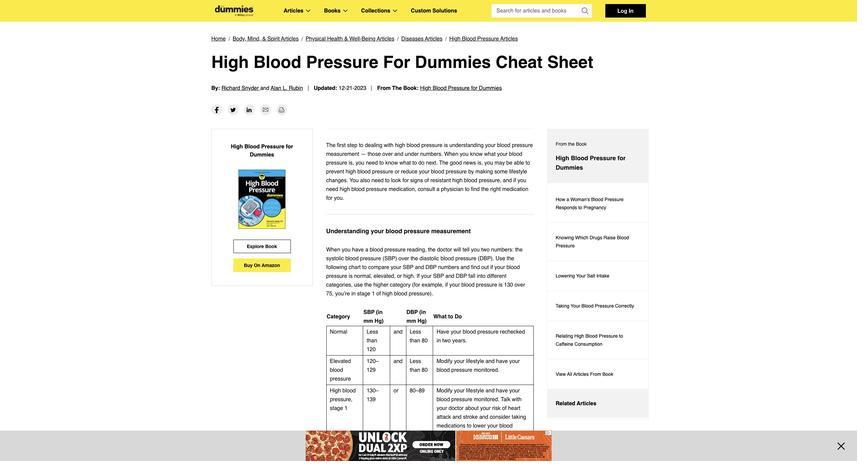 Task type: describe. For each thing, give the bounding box(es) containing it.
sbp inside sbp (in mm hg)
[[364, 309, 375, 315]]

when inside when you have a blood pressure reading, the doctor will tell you two numbers: the systolic blood pressure (sbp) over the diastolic blood pressure (dbp). use the following chart to compare your sbp and dbp numbers and find out if your blood pressure is normal, elevated, or high. if your sbp and dbp fall into different categories, use the higher category (for example, if your blood pressure is 130 over 75, you're in stage 1 of high blood pressure).
[[326, 247, 341, 253]]

with inside the modify your lifestyle and have your blood pressure monitored. talk with your doctor about your risk of heart attack and stroke and consider taking medications to lower your blood pressure.
[[512, 397, 522, 403]]

some
[[495, 169, 508, 175]]

blood inside how a woman's blood pressure responds to pregnancy
[[592, 197, 604, 202]]

(in for dbp (in mm hg)
[[420, 309, 426, 315]]

also
[[360, 177, 370, 184]]

0 vertical spatial dbp
[[426, 264, 437, 270]]

to inside "relating high blood pressure to caffeine consumption"
[[619, 333, 623, 339]]

dbp (in mm hg)
[[407, 309, 427, 324]]

1 horizontal spatial the
[[392, 85, 402, 91]]

0 horizontal spatial know
[[386, 160, 398, 166]]

a inside how a woman's blood pressure responds to pregnancy
[[567, 197, 570, 202]]

hg) for dbp (in mm hg)
[[418, 318, 427, 324]]

1 vertical spatial is
[[349, 273, 353, 279]]

understanding
[[326, 228, 369, 235]]

and left under
[[395, 151, 404, 157]]

0 vertical spatial what
[[485, 151, 496, 157]]

1 vertical spatial advertisement region
[[306, 431, 552, 461]]

130– 139
[[367, 388, 379, 403]]

than for 120–
[[410, 367, 420, 373]]

how a woman's blood pressure responds to pregnancy link
[[548, 185, 649, 223]]

high inside tab
[[556, 154, 570, 162]]

compare
[[368, 264, 390, 270]]

talk for modify your lifestyle and have your blood pressure monitored. talk wit
[[501, 452, 511, 458]]

to left do
[[413, 160, 417, 166]]

0 horizontal spatial high blood pressure for dummies
[[231, 144, 293, 158]]

1 vertical spatial dbp
[[456, 273, 467, 279]]

articles right spirit
[[281, 36, 299, 42]]

book inside high blood pressure for dummies tab
[[576, 141, 587, 147]]

doctor inside when you have a blood pressure reading, the doctor will tell you two numbers: the systolic blood pressure (sbp) over the diastolic blood pressure (dbp). use the following chart to compare your sbp and dbp numbers and find out if your blood pressure is normal, elevated, or high. if your sbp and dbp fall into different categories, use the higher category (for example, if your blood pressure is 130 over 75, you're in stage 1 of high blood pressure).
[[437, 247, 452, 253]]

numbers
[[438, 264, 459, 270]]

pressure up prevent
[[326, 160, 347, 166]]

high up 'physician'
[[453, 177, 463, 184]]

pressure up reading,
[[404, 228, 430, 235]]

2 horizontal spatial sbp
[[433, 273, 444, 279]]

buy
[[244, 262, 253, 268]]

you up medication
[[518, 177, 527, 184]]

prevent
[[326, 169, 344, 175]]

you right tell
[[471, 247, 480, 253]]

fall
[[469, 273, 476, 279]]

high inside "link"
[[450, 36, 461, 42]]

first
[[337, 142, 346, 148]]

all
[[567, 372, 573, 377]]

mm for dbp (in mm hg)
[[407, 318, 416, 324]]

0 vertical spatial sbp
[[403, 264, 414, 270]]

120
[[367, 346, 376, 353]]

example,
[[422, 282, 444, 288]]

less down sbp (in mm hg)
[[367, 329, 378, 335]]

taking
[[556, 303, 570, 309]]

open book categories image
[[343, 9, 348, 12]]

numbers.
[[420, 151, 443, 157]]

or left 80–89
[[394, 388, 399, 394]]

than for less
[[410, 338, 420, 344]]

caffeine
[[556, 341, 574, 347]]

blood inside high blood pressure
[[343, 444, 356, 450]]

than inside less than 120
[[367, 338, 377, 344]]

news
[[464, 160, 476, 166]]

different
[[487, 273, 507, 279]]

& for well-
[[345, 36, 348, 42]]

a inside the first step to dealing with high blood pressure is understanding your blood pressure measurement — those over and under numbers. when you know what your blood pressure is, you need to know what to do next. the good news is, you may be able to prevent high blood pressure or reduce your blood pressure by making some lifestyle changes. you also need to look for signs of resistant high blood pressure, and if you need high blood pressure medication, consult a physician to find the right medication for you.
[[437, 186, 440, 192]]

and up lower
[[480, 414, 489, 420]]

to left 'do'
[[448, 314, 454, 320]]

in
[[629, 7, 634, 14]]

snyder
[[242, 85, 259, 91]]

blood inside knowing which drugs raise blood pressure
[[617, 235, 629, 240]]

90 or greater
[[410, 444, 427, 458]]

view
[[556, 372, 566, 377]]

modify your lifestyle and have your blood pressure monitored. talk wit
[[437, 444, 522, 461]]

pressure down the following
[[326, 273, 347, 279]]

have
[[437, 329, 450, 335]]

which
[[576, 235, 589, 240]]

category
[[327, 314, 350, 320]]

from for from the book: high blood pressure for dummies
[[377, 85, 391, 91]]

blood inside modify your lifestyle and have your blood pressure monitored. talk wit
[[437, 452, 450, 458]]

related articles
[[556, 401, 597, 407]]

elevated,
[[374, 273, 396, 279]]

updated: 12-21-2023
[[314, 85, 367, 91]]

and down some
[[503, 177, 512, 184]]

you down —
[[356, 160, 365, 166]]

lifestyle inside the first step to dealing with high blood pressure is understanding your blood pressure measurement — those over and under numbers. when you know what your blood pressure is, you need to know what to do next. the good news is, you may be able to prevent high blood pressure or reduce your blood pressure by making some lifestyle changes. you also need to look for signs of resistant high blood pressure, and if you need high blood pressure medication, consult a physician to find the right medication for you.
[[509, 169, 528, 175]]

80 for have your blood pressure rechecked in two years.
[[422, 338, 428, 344]]

140 or greater
[[367, 444, 384, 458]]

lowering your salt intake
[[556, 273, 610, 279]]

or inside 140 or greater
[[377, 444, 382, 450]]

good
[[450, 160, 462, 166]]

articles left open article categories image
[[284, 8, 304, 14]]

—
[[361, 151, 366, 157]]

139
[[367, 397, 376, 403]]

the inside the first step to dealing with high blood pressure is understanding your blood pressure measurement — those over and under numbers. when you know what your blood pressure is, you need to know what to do next. the good news is, you may be able to prevent high blood pressure or reduce your blood pressure by making some lifestyle changes. you also need to look for signs of resistant high blood pressure, and if you need high blood pressure medication, consult a physician to find the right medication for you.
[[482, 186, 489, 192]]

log
[[618, 7, 628, 14]]

to right 'physician'
[[465, 186, 470, 192]]

risk
[[493, 405, 501, 411]]

if inside the first step to dealing with high blood pressure is understanding your blood pressure measurement — those over and under numbers. when you know what your blood pressure is, you need to know what to do next. the good news is, you may be able to prevent high blood pressure or reduce your blood pressure by making some lifestyle changes. you also need to look for signs of resistant high blood pressure, and if you need high blood pressure medication, consult a physician to find the right medication for you.
[[514, 177, 516, 184]]

pressure up look
[[372, 169, 393, 175]]

relating
[[556, 333, 573, 339]]

articles inside button
[[577, 401, 597, 407]]

2 is, from the left
[[478, 160, 483, 166]]

elevated
[[330, 358, 351, 364]]

modify your lifestyle and have your blood pressure monitored.
[[437, 358, 520, 373]]

woman's
[[571, 197, 590, 202]]

lowering
[[556, 273, 575, 279]]

years.
[[453, 338, 467, 344]]

you.
[[334, 195, 344, 201]]

over inside the first step to dealing with high blood pressure is understanding your blood pressure measurement — those over and under numbers. when you know what your blood pressure is, you need to know what to do next. the good news is, you may be able to prevent high blood pressure or reduce your blood pressure by making some lifestyle changes. you also need to look for signs of resistant high blood pressure, and if you need high blood pressure medication, consult a physician to find the right medication for you.
[[383, 151, 393, 157]]

solutions
[[433, 8, 457, 14]]

and up medications
[[453, 414, 462, 420]]

and up risk
[[486, 388, 495, 394]]

normal,
[[354, 273, 372, 279]]

and inside modify your lifestyle and have your blood pressure monitored.
[[486, 358, 495, 364]]

and inside modify your lifestyle and have your blood pressure monitored. talk wit
[[486, 444, 495, 450]]

pressure inside tab
[[590, 154, 616, 162]]

higher
[[374, 282, 389, 288]]

explore book
[[247, 243, 277, 249]]

pressure inside "link"
[[478, 36, 499, 42]]

pressure up compare
[[360, 256, 381, 262]]

high up you
[[346, 169, 356, 175]]

understanding your blood pressure measurement
[[326, 228, 471, 235]]

medication,
[[389, 186, 417, 192]]

is inside the first step to dealing with high blood pressure is understanding your blood pressure measurement — those over and under numbers. when you know what your blood pressure is, you need to know what to do next. the good news is, you may be able to prevent high blood pressure or reduce your blood pressure by making some lifestyle changes. you also need to look for signs of resistant high blood pressure, and if you need high blood pressure medication, consult a physician to find the right medication for you.
[[444, 142, 448, 148]]

log in link
[[606, 4, 646, 18]]

knowing
[[556, 235, 574, 240]]

pressure inside have your blood pressure rechecked in two years.
[[478, 329, 499, 335]]

alan l. rubin link
[[271, 85, 303, 91]]

under
[[405, 151, 419, 157]]

be
[[507, 160, 513, 166]]

pressure inside modify your lifestyle and have your blood pressure monitored.
[[452, 367, 473, 373]]

less than 80 for have
[[410, 329, 428, 344]]

2 horizontal spatial the
[[439, 160, 449, 166]]

able
[[514, 160, 524, 166]]

1 horizontal spatial if
[[491, 264, 493, 270]]

changes.
[[326, 177, 348, 184]]

diastolic
[[420, 256, 439, 262]]

monitored. for modify your lifestyle and have your blood pressure monitored. talk wit
[[474, 452, 500, 458]]

of inside the first step to dealing with high blood pressure is understanding your blood pressure measurement — those over and under numbers. when you know what your blood pressure is, you need to know what to do next. the good news is, you may be able to prevent high blood pressure or reduce your blood pressure by making some lifestyle changes. you also need to look for signs of resistant high blood pressure, and if you need high blood pressure medication, consult a physician to find the right medication for you.
[[425, 177, 429, 184]]

mind,
[[248, 36, 261, 42]]

amazon
[[262, 262, 280, 268]]

for
[[383, 52, 411, 72]]

blood inside "link"
[[462, 36, 476, 42]]

sheet
[[548, 52, 594, 72]]

open collections list image
[[393, 9, 398, 12]]

next.
[[426, 160, 438, 166]]

1 vertical spatial book
[[265, 243, 277, 249]]

rubin
[[289, 85, 303, 91]]

books
[[324, 8, 341, 14]]

custom
[[411, 8, 431, 14]]

book image image
[[239, 170, 286, 229]]

categories,
[[326, 282, 353, 288]]

out
[[482, 264, 489, 270]]

articles right all
[[574, 372, 589, 377]]

you up "systolic"
[[342, 247, 351, 253]]

pressure inside "relating high blood pressure to caffeine consumption"
[[599, 333, 618, 339]]

120–
[[367, 358, 379, 364]]

two inside have your blood pressure rechecked in two years.
[[443, 338, 451, 344]]

high.
[[404, 273, 415, 279]]

to down those
[[380, 160, 384, 166]]

you down understanding
[[460, 151, 469, 157]]

diseases articles link
[[402, 34, 443, 43]]

elevated blood pressure
[[330, 358, 351, 382]]

(for
[[412, 282, 420, 288]]

pressure inside modify your lifestyle and have your blood pressure monitored. talk wit
[[452, 452, 473, 458]]

1 horizontal spatial know
[[470, 151, 483, 157]]

pressure down tell
[[456, 256, 477, 262]]

a inside when you have a blood pressure reading, the doctor will tell you two numbers: the systolic blood pressure (sbp) over the diastolic blood pressure (dbp). use the following chart to compare your sbp and dbp numbers and find out if your blood pressure is normal, elevated, or high. if your sbp and dbp fall into different categories, use the higher category (for example, if your blood pressure is 130 over 75, you're in stage 1 of high blood pressure).
[[365, 247, 368, 253]]

for inside tab
[[618, 154, 626, 162]]

lifestyle for modify your lifestyle and have your blood pressure monitored. talk with your doctor about your risk of heart attack and stroke and consider taking medications to lower your blood pressure.
[[466, 388, 484, 394]]

intake
[[597, 273, 610, 279]]

what to do
[[434, 314, 462, 320]]

of inside when you have a blood pressure reading, the doctor will tell you two numbers: the systolic blood pressure (sbp) over the diastolic blood pressure (dbp). use the following chart to compare your sbp and dbp numbers and find out if your blood pressure is normal, elevated, or high. if your sbp and dbp fall into different categories, use the higher category (for example, if your blood pressure is 130 over 75, you're in stage 1 of high blood pressure).
[[377, 291, 381, 297]]

by
[[469, 169, 474, 175]]

1 vertical spatial measurement
[[432, 228, 471, 235]]

have for modify your lifestyle and have your blood pressure monitored. talk with your doctor about your risk of heart attack and stroke and consider taking medications to lower your blood pressure.
[[496, 388, 508, 394]]

by:
[[211, 85, 220, 91]]

75,
[[326, 291, 334, 297]]

blood inside modify your lifestyle and have your blood pressure monitored.
[[437, 367, 450, 373]]

120– 129
[[367, 358, 379, 373]]

less than 80 for modify
[[410, 358, 428, 373]]

lifestyle for modify your lifestyle and have your blood pressure monitored. talk wit
[[466, 444, 484, 450]]

1 vertical spatial the
[[326, 142, 336, 148]]

you up making
[[485, 160, 493, 166]]

how a woman's blood pressure responds to pregnancy
[[556, 197, 624, 210]]

body, mind, & spirit articles
[[233, 36, 299, 42]]

updated:
[[314, 85, 337, 91]]

those
[[368, 151, 381, 157]]

rechecked
[[500, 329, 525, 335]]

blood inside have your blood pressure rechecked in two years.
[[463, 329, 476, 335]]

open article categories image
[[306, 9, 311, 12]]

lower
[[473, 423, 486, 429]]

0 horizontal spatial if
[[445, 282, 448, 288]]



Task type: vqa. For each thing, say whether or not it's contained in the screenshot.
have within the When you have a blood pressure reading, the doctor will tell you two numbers: the systolic blood pressure (SBP) over the diastolic blood pressure (DBP). Use the following chart to compare your SBP and DBP numbers and find out if your blood pressure is normal, elevated, or high. If your SBP and DBP fall into different categories, use the higher category (for example, if your blood pressure is 130 over 75, you're in stage 1 of high blood pressure).
yes



Task type: locate. For each thing, give the bounding box(es) containing it.
pressure
[[422, 142, 443, 148], [512, 142, 533, 148], [326, 160, 347, 166], [372, 169, 393, 175], [446, 169, 467, 175], [366, 186, 387, 192], [404, 228, 430, 235], [385, 247, 406, 253], [360, 256, 381, 262], [456, 256, 477, 262], [326, 273, 347, 279], [476, 282, 497, 288], [478, 329, 499, 335], [452, 367, 473, 373], [330, 376, 351, 382], [452, 397, 473, 403], [452, 452, 473, 458]]

2 greater from the left
[[410, 452, 427, 458]]

diseases
[[402, 36, 424, 42]]

have up chart
[[352, 247, 364, 253]]

two down have
[[443, 338, 451, 344]]

dbp left fall
[[456, 273, 467, 279]]

0 horizontal spatial a
[[365, 247, 368, 253]]

1 horizontal spatial what
[[485, 151, 496, 157]]

high up under
[[395, 142, 405, 148]]

modify inside modify your lifestyle and have your blood pressure monitored.
[[437, 358, 453, 364]]

pressure down good
[[446, 169, 467, 175]]

high inside "relating high blood pressure to caffeine consumption"
[[575, 333, 585, 339]]

0 vertical spatial with
[[384, 142, 394, 148]]

2 horizontal spatial over
[[515, 282, 525, 288]]

a right how
[[567, 197, 570, 202]]

pressure inside knowing which drugs raise blood pressure
[[556, 243, 575, 248]]

0 vertical spatial when
[[445, 151, 459, 157]]

your for taking
[[571, 303, 581, 309]]

over
[[383, 151, 393, 157], [399, 256, 409, 262], [515, 282, 525, 288]]

blood
[[462, 36, 476, 42], [254, 52, 302, 72], [433, 85, 447, 91], [245, 144, 260, 150], [571, 154, 589, 162], [592, 197, 604, 202], [617, 235, 629, 240], [582, 303, 594, 309], [586, 333, 598, 339]]

1 is, from the left
[[349, 160, 354, 166]]

0 horizontal spatial with
[[384, 142, 394, 148]]

1 vertical spatial doctor
[[449, 405, 464, 411]]

lifestyle up about
[[466, 388, 484, 394]]

1 horizontal spatial from
[[556, 141, 567, 147]]

find
[[471, 186, 480, 192], [471, 264, 480, 270]]

the first step to dealing with high blood pressure is understanding your blood pressure measurement — those over and under numbers. when you know what your blood pressure is, you need to know what to do next. the good news is, you may be able to prevent high blood pressure or reduce your blood pressure by making some lifestyle changes. you also need to look for signs of resistant high blood pressure, and if you need high blood pressure medication, consult a physician to find the right medication for you.
[[326, 142, 533, 201]]

1 vertical spatial sbp
[[433, 273, 444, 279]]

the inside high blood pressure for dummies tab
[[568, 141, 575, 147]]

log in
[[618, 7, 634, 14]]

1 vertical spatial need
[[372, 177, 384, 184]]

2 less than 80 from the top
[[410, 358, 428, 373]]

1 horizontal spatial pressure,
[[479, 177, 502, 184]]

knowing which drugs raise blood pressure link
[[548, 223, 649, 261]]

less for less
[[410, 329, 421, 335]]

than up "120"
[[367, 338, 377, 344]]

know up look
[[386, 160, 398, 166]]

monitored. inside modify your lifestyle and have your blood pressure monitored.
[[474, 367, 500, 373]]

0 horizontal spatial sbp
[[364, 309, 375, 315]]

when inside the first step to dealing with high blood pressure is understanding your blood pressure measurement — those over and under numbers. when you know what your blood pressure is, you need to know what to do next. the good news is, you may be able to prevent high blood pressure or reduce your blood pressure by making some lifestyle changes. you also need to look for signs of resistant high blood pressure, and if you need high blood pressure medication, consult a physician to find the right medication for you.
[[445, 151, 459, 157]]

blood inside tab
[[571, 154, 589, 162]]

making
[[476, 169, 493, 175]]

1 horizontal spatial sbp
[[403, 264, 414, 270]]

need down those
[[366, 160, 378, 166]]

articles right being
[[377, 36, 395, 42]]

pressure inside the modify your lifestyle and have your blood pressure monitored. talk with your doctor about your risk of heart attack and stroke and consider taking medications to lower your blood pressure.
[[452, 397, 473, 403]]

1 horizontal spatial in
[[437, 338, 441, 344]]

from
[[377, 85, 391, 91], [556, 141, 567, 147], [590, 372, 602, 377]]

articles right related
[[577, 401, 597, 407]]

do
[[455, 314, 462, 320]]

if right example,
[[445, 282, 448, 288]]

1
[[372, 291, 375, 297], [345, 405, 348, 411]]

high blood pressure
[[330, 444, 356, 461]]

high blood pressure for dummies inside tab
[[556, 154, 626, 171]]

80 down "dbp (in mm hg)"
[[422, 338, 428, 344]]

high
[[395, 142, 405, 148], [346, 169, 356, 175], [453, 177, 463, 184], [340, 186, 350, 192], [383, 291, 393, 297]]

high down higher
[[383, 291, 393, 297]]

dbp inside "dbp (in mm hg)"
[[407, 309, 418, 315]]

with inside the first step to dealing with high blood pressure is understanding your blood pressure measurement — those over and under numbers. when you know what your blood pressure is, you need to know what to do next. the good news is, you may be able to prevent high blood pressure or reduce your blood pressure by making some lifestyle changes. you also need to look for signs of resistant high blood pressure, and if you need high blood pressure medication, consult a physician to find the right medication for you.
[[384, 142, 394, 148]]

hg) left "what"
[[418, 318, 427, 324]]

0 vertical spatial monitored.
[[474, 367, 500, 373]]

have inside when you have a blood pressure reading, the doctor will tell you two numbers: the systolic blood pressure (sbp) over the diastolic blood pressure (dbp). use the following chart to compare your sbp and dbp numbers and find out if your blood pressure is normal, elevated, or high. if your sbp and dbp fall into different categories, use the higher category (for example, if your blood pressure is 130 over 75, you're in stage 1 of high blood pressure).
[[352, 247, 364, 253]]

0 horizontal spatial hg)
[[375, 318, 384, 324]]

modify inside the modify your lifestyle and have your blood pressure monitored. talk with your doctor about your risk of heart attack and stroke and consider taking medications to lower your blood pressure.
[[437, 388, 453, 394]]

drugs
[[590, 235, 603, 240]]

80 for modify your lifestyle and have your blood pressure monitored.
[[422, 367, 428, 373]]

1 talk from the top
[[501, 397, 511, 403]]

talk
[[501, 397, 511, 403], [501, 452, 511, 458]]

pressure down the into
[[476, 282, 497, 288]]

to inside when you have a blood pressure reading, the doctor will tell you two numbers: the systolic blood pressure (sbp) over the diastolic blood pressure (dbp). use the following chart to compare your sbp and dbp numbers and find out if your blood pressure is normal, elevated, or high. if your sbp and dbp fall into different categories, use the higher category (for example, if your blood pressure is 130 over 75, you're in stage 1 of high blood pressure).
[[362, 264, 367, 270]]

a up compare
[[365, 247, 368, 253]]

your right "taking"
[[571, 303, 581, 309]]

high blood pressure for dummies tab list
[[548, 129, 649, 420]]

2 modify from the top
[[437, 388, 453, 394]]

find down by
[[471, 186, 480, 192]]

doctor inside the modify your lifestyle and have your blood pressure monitored. talk with your doctor about your risk of heart attack and stroke and consider taking medications to lower your blood pressure.
[[449, 405, 464, 411]]

right
[[491, 186, 501, 192]]

modify
[[437, 358, 453, 364], [437, 388, 453, 394], [437, 444, 453, 450]]

lifestyle inside modify your lifestyle and have your blood pressure monitored.
[[466, 358, 484, 364]]

medications
[[437, 423, 466, 429]]

1 80 from the top
[[422, 338, 428, 344]]

have down consider on the right of the page
[[496, 444, 508, 450]]

2 vertical spatial from
[[590, 372, 602, 377]]

0 horizontal spatial the
[[326, 142, 336, 148]]

taking your blood pressure correctly link
[[548, 291, 649, 321]]

2 monitored. from the top
[[474, 397, 500, 403]]

of inside the modify your lifestyle and have your blood pressure monitored. talk with your doctor about your risk of heart attack and stroke and consider taking medications to lower your blood pressure.
[[502, 405, 507, 411]]

& for spirit
[[262, 36, 266, 42]]

sbp (in mm hg)
[[364, 309, 384, 324]]

relating high blood pressure to caffeine consumption link
[[548, 321, 649, 359]]

pressure, inside high blood pressure, stage 1
[[330, 397, 353, 403]]

0 horizontal spatial is
[[349, 273, 353, 279]]

hg)
[[375, 318, 384, 324], [418, 318, 427, 324]]

to inside the modify your lifestyle and have your blood pressure monitored. talk with your doctor about your risk of heart attack and stroke and consider taking medications to lower your blood pressure.
[[467, 423, 472, 429]]

0 horizontal spatial over
[[383, 151, 393, 157]]

pressure up able
[[512, 142, 533, 148]]

modify for modify your lifestyle and have your blood pressure monitored. talk with your doctor about your risk of heart attack and stroke and consider taking medications to lower your blood pressure.
[[437, 388, 453, 394]]

correctly
[[616, 303, 634, 309]]

and down lower
[[486, 444, 495, 450]]

articles inside "link"
[[501, 36, 518, 42]]

2 vertical spatial of
[[502, 405, 507, 411]]

0 horizontal spatial &
[[262, 36, 266, 42]]

0 vertical spatial measurement
[[326, 151, 359, 157]]

monitored. for modify your lifestyle and have your blood pressure monitored. talk with your doctor about your risk of heart attack and stroke and consider taking medications to lower your blood pressure.
[[474, 397, 500, 403]]

dbp
[[426, 264, 437, 270], [456, 273, 467, 279], [407, 309, 418, 315]]

0 horizontal spatial of
[[377, 291, 381, 297]]

pressure,
[[479, 177, 502, 184], [330, 397, 353, 403]]

articles up cheat
[[501, 36, 518, 42]]

know up news
[[470, 151, 483, 157]]

physical
[[306, 36, 326, 42]]

1 & from the left
[[262, 36, 266, 42]]

2 mm from the left
[[407, 318, 416, 324]]

2 find from the top
[[471, 264, 480, 270]]

0 vertical spatial stage
[[357, 291, 371, 297]]

1 horizontal spatial two
[[482, 247, 490, 253]]

mm for sbp (in mm hg)
[[364, 318, 373, 324]]

2 (in from the left
[[420, 309, 426, 315]]

or up category
[[397, 273, 402, 279]]

have down the rechecked
[[496, 358, 508, 364]]

measurement
[[326, 151, 359, 157], [432, 228, 471, 235]]

reading,
[[407, 247, 427, 253]]

have up risk
[[496, 388, 508, 394]]

chart
[[349, 264, 361, 270]]

from for from the book
[[556, 141, 567, 147]]

greater for 90
[[410, 452, 427, 458]]

1 horizontal spatial book
[[576, 141, 587, 147]]

is, down step
[[349, 160, 354, 166]]

sbp up example,
[[433, 273, 444, 279]]

high inside high blood pressure, stage 1
[[330, 388, 341, 394]]

0 vertical spatial of
[[425, 177, 429, 184]]

lifestyle inside modify your lifestyle and have your blood pressure monitored. talk wit
[[466, 444, 484, 450]]

your inside have your blood pressure rechecked in two years.
[[451, 329, 462, 335]]

1 horizontal spatial is
[[444, 142, 448, 148]]

0 horizontal spatial dbp
[[407, 309, 418, 315]]

the
[[392, 85, 402, 91], [326, 142, 336, 148], [439, 160, 449, 166]]

1 horizontal spatial with
[[512, 397, 522, 403]]

0 vertical spatial need
[[366, 160, 378, 166]]

pressure down elevated
[[330, 376, 351, 382]]

0 vertical spatial doctor
[[437, 247, 452, 253]]

sbp up high.
[[403, 264, 414, 270]]

0 horizontal spatial measurement
[[326, 151, 359, 157]]

responds
[[556, 205, 577, 210]]

(in for sbp (in mm hg)
[[376, 309, 383, 315]]

from the book
[[556, 141, 587, 147]]

mm down pressure).
[[407, 318, 416, 324]]

1 mm from the left
[[364, 318, 373, 324]]

what up reduce
[[400, 160, 411, 166]]

have for modify your lifestyle and have your blood pressure monitored.
[[496, 358, 508, 364]]

to up normal,
[[362, 264, 367, 270]]

over right those
[[383, 151, 393, 157]]

following
[[326, 264, 347, 270]]

(in inside sbp (in mm hg)
[[376, 309, 383, 315]]

2 hg) from the left
[[418, 318, 427, 324]]

monitored. inside modify your lifestyle and have your blood pressure monitored. talk wit
[[474, 452, 500, 458]]

130
[[504, 282, 513, 288]]

1 horizontal spatial hg)
[[418, 318, 427, 324]]

2 horizontal spatial from
[[590, 372, 602, 377]]

0 horizontal spatial stage
[[330, 405, 343, 411]]

of down higher
[[377, 291, 381, 297]]

2 horizontal spatial if
[[514, 177, 516, 184]]

dummies inside tab
[[556, 164, 583, 171]]

than
[[367, 338, 377, 344], [410, 338, 420, 344], [410, 367, 420, 373]]

2 vertical spatial sbp
[[364, 309, 375, 315]]

have inside modify your lifestyle and have your blood pressure monitored. talk wit
[[496, 444, 508, 450]]

than up 80–89
[[410, 367, 420, 373]]

or right 140
[[377, 444, 382, 450]]

doctor up attack
[[449, 405, 464, 411]]

find inside when you have a blood pressure reading, the doctor will tell you two numbers: the systolic blood pressure (sbp) over the diastolic blood pressure (dbp). use the following chart to compare your sbp and dbp numbers and find out if your blood pressure is normal, elevated, or high. if your sbp and dbp fall into different categories, use the higher category (for example, if your blood pressure is 130 over 75, you're in stage 1 of high blood pressure).
[[471, 264, 480, 270]]

1 modify from the top
[[437, 358, 453, 364]]

is
[[444, 142, 448, 148], [349, 273, 353, 279], [499, 282, 503, 288]]

0 vertical spatial 1
[[372, 291, 375, 297]]

high blood pressure for dummies link
[[420, 85, 502, 91]]

pressure inside elevated blood pressure
[[330, 376, 351, 382]]

and up if
[[415, 264, 424, 270]]

1 horizontal spatial dbp
[[426, 264, 437, 270]]

cookie consent banner dialog
[[0, 437, 858, 461]]

1 horizontal spatial high blood pressure for dummies
[[556, 154, 626, 171]]

to left look
[[385, 177, 390, 184]]

when up good
[[445, 151, 459, 157]]

talk inside modify your lifestyle and have your blood pressure monitored. talk wit
[[501, 452, 511, 458]]

use
[[354, 282, 363, 288]]

numbers:
[[491, 247, 514, 253]]

modify for modify your lifestyle and have your blood pressure monitored.
[[437, 358, 453, 364]]

or inside 90 or greater
[[417, 444, 422, 450]]

less down "dbp (in mm hg)"
[[410, 329, 421, 335]]

have inside modify your lifestyle and have your blood pressure monitored.
[[496, 358, 508, 364]]

is left understanding
[[444, 142, 448, 148]]

1 vertical spatial pressure,
[[330, 397, 353, 403]]

0 vertical spatial pressure,
[[479, 177, 502, 184]]

in inside have your blood pressure rechecked in two years.
[[437, 338, 441, 344]]

1 greater from the left
[[367, 452, 384, 458]]

how
[[556, 197, 566, 202]]

1 horizontal spatial when
[[445, 151, 459, 157]]

1 vertical spatial know
[[386, 160, 398, 166]]

0 vertical spatial advertisement region
[[548, 96, 649, 180]]

2 talk from the top
[[501, 452, 511, 458]]

related articles button
[[548, 389, 649, 418]]

find inside the first step to dealing with high blood pressure is understanding your blood pressure measurement — those over and under numbers. when you know what your blood pressure is, you need to know what to do next. the good news is, you may be able to prevent high blood pressure or reduce your blood pressure by making some lifestyle changes. you also need to look for signs of resistant high blood pressure, and if you need high blood pressure medication, consult a physician to find the right medication for you.
[[471, 186, 480, 192]]

less for 120–
[[410, 358, 421, 364]]

heart
[[508, 405, 521, 411]]

blood inside elevated blood pressure
[[330, 367, 343, 373]]

over right '130'
[[515, 282, 525, 288]]

pressure, inside the first step to dealing with high blood pressure is understanding your blood pressure measurement — those over and under numbers. when you know what your blood pressure is, you need to know what to do next. the good news is, you may be able to prevent high blood pressure or reduce your blood pressure by making some lifestyle changes. you also need to look for signs of resistant high blood pressure, and if you need high blood pressure medication, consult a physician to find the right medication for you.
[[479, 177, 502, 184]]

0 vertical spatial know
[[470, 151, 483, 157]]

high up the you. at the top left of page
[[340, 186, 350, 192]]

of
[[425, 177, 429, 184], [377, 291, 381, 297], [502, 405, 507, 411]]

salt
[[587, 273, 596, 279]]

0 horizontal spatial is,
[[349, 160, 354, 166]]

or right 90
[[417, 444, 422, 450]]

medication
[[503, 186, 529, 192]]

129
[[367, 367, 376, 373]]

pressure
[[478, 36, 499, 42], [306, 52, 379, 72], [448, 85, 470, 91], [261, 144, 285, 150], [590, 154, 616, 162], [605, 197, 624, 202], [556, 243, 575, 248], [595, 303, 614, 309], [599, 333, 618, 339]]

do
[[419, 160, 425, 166]]

2 vertical spatial the
[[439, 160, 449, 166]]

dbp down diastolic
[[426, 264, 437, 270]]

look
[[391, 177, 401, 184]]

by: richard snyder and alan l. rubin
[[211, 85, 303, 91]]

have inside the modify your lifestyle and have your blood pressure monitored. talk with your doctor about your risk of heart attack and stroke and consider taking medications to lower your blood pressure.
[[496, 388, 508, 394]]

lifestyle for modify your lifestyle and have your blood pressure monitored.
[[466, 358, 484, 364]]

or left 90
[[394, 444, 399, 450]]

1 horizontal spatial stage
[[357, 291, 371, 297]]

the
[[568, 141, 575, 147], [482, 186, 489, 192], [428, 247, 436, 253], [515, 247, 523, 253], [411, 256, 418, 262], [507, 256, 515, 262], [365, 282, 372, 288]]

pressure down years. at the right bottom of page
[[452, 367, 473, 373]]

monitored. inside the modify your lifestyle and have your blood pressure monitored. talk with your doctor about your risk of heart attack and stroke and consider taking medications to lower your blood pressure.
[[474, 397, 500, 403]]

to right step
[[359, 142, 364, 148]]

1 vertical spatial modify
[[437, 388, 453, 394]]

0 horizontal spatial pressure,
[[330, 397, 353, 403]]

140
[[367, 444, 376, 450]]

stage inside high blood pressure, stage 1
[[330, 405, 343, 411]]

measurement up will
[[432, 228, 471, 235]]

2 horizontal spatial is
[[499, 282, 503, 288]]

(sbp)
[[383, 256, 397, 262]]

stage inside when you have a blood pressure reading, the doctor will tell you two numbers: the systolic blood pressure (sbp) over the diastolic blood pressure (dbp). use the following chart to compare your sbp and dbp numbers and find out if your blood pressure is normal, elevated, or high. if your sbp and dbp fall into different categories, use the higher category (for example, if your blood pressure is 130 over 75, you're in stage 1 of high blood pressure).
[[357, 291, 371, 297]]

0 vertical spatial from
[[377, 85, 391, 91]]

your left salt
[[577, 273, 586, 279]]

0 vertical spatial book
[[576, 141, 587, 147]]

your for lowering
[[577, 273, 586, 279]]

pressure up (sbp)
[[385, 247, 406, 253]]

explore
[[247, 243, 264, 249]]

of up consult
[[425, 177, 429, 184]]

to inside how a woman's blood pressure responds to pregnancy
[[579, 205, 583, 210]]

on
[[254, 262, 260, 268]]

130–
[[367, 388, 379, 394]]

pressure, up right
[[479, 177, 502, 184]]

0 horizontal spatial when
[[326, 247, 341, 253]]

lifestyle inside the modify your lifestyle and have your blood pressure monitored. talk with your doctor about your risk of heart attack and stroke and consider taking medications to lower your blood pressure.
[[466, 388, 484, 394]]

1 horizontal spatial &
[[345, 36, 348, 42]]

pressure down also
[[366, 186, 387, 192]]

1 vertical spatial find
[[471, 264, 480, 270]]

to down stroke
[[467, 423, 472, 429]]

over right (sbp)
[[399, 256, 409, 262]]

& left spirit
[[262, 36, 266, 42]]

modify up attack
[[437, 388, 453, 394]]

and left alan
[[260, 85, 269, 91]]

or inside the first step to dealing with high blood pressure is understanding your blood pressure measurement — those over and under numbers. when you know what your blood pressure is, you need to know what to do next. the good news is, you may be able to prevent high blood pressure or reduce your blood pressure by making some lifestyle changes. you also need to look for signs of resistant high blood pressure, and if you need high blood pressure medication, consult a physician to find the right medication for you.
[[395, 169, 400, 175]]

and down numbers
[[446, 273, 455, 279]]

pressure up about
[[452, 397, 473, 403]]

blood inside "relating high blood pressure to caffeine consumption"
[[586, 333, 598, 339]]

reduce
[[401, 169, 418, 175]]

2 horizontal spatial book
[[603, 372, 614, 377]]

1 vertical spatial from
[[556, 141, 567, 147]]

in inside when you have a blood pressure reading, the doctor will tell you two numbers: the systolic blood pressure (sbp) over the diastolic blood pressure (dbp). use the following chart to compare your sbp and dbp numbers and find out if your blood pressure is normal, elevated, or high. if your sbp and dbp fall into different categories, use the higher category (for example, if your blood pressure is 130 over 75, you're in stage 1 of high blood pressure).
[[352, 291, 356, 297]]

1 horizontal spatial greater
[[410, 452, 427, 458]]

may
[[495, 160, 505, 166]]

articles right diseases
[[425, 36, 443, 42]]

l.
[[283, 85, 288, 91]]

1 vertical spatial a
[[567, 197, 570, 202]]

2 vertical spatial book
[[603, 372, 614, 377]]

greater for 140
[[367, 452, 384, 458]]

high inside high blood pressure
[[330, 444, 341, 450]]

custom solutions
[[411, 8, 457, 14]]

0 vertical spatial if
[[514, 177, 516, 184]]

lifestyle down have your blood pressure rechecked in two years.
[[466, 358, 484, 364]]

2 vertical spatial is
[[499, 282, 503, 288]]

pressure up numbers.
[[422, 142, 443, 148]]

1 vertical spatial in
[[437, 338, 441, 344]]

and right 120– on the left bottom of page
[[394, 358, 403, 364]]

from inside high blood pressure for dummies tab
[[556, 141, 567, 147]]

pregnancy
[[584, 205, 607, 210]]

richard snyder link
[[222, 85, 260, 91]]

book:
[[404, 85, 419, 91]]

2 vertical spatial over
[[515, 282, 525, 288]]

two inside when you have a blood pressure reading, the doctor will tell you two numbers: the systolic blood pressure (sbp) over the diastolic blood pressure (dbp). use the following chart to compare your sbp and dbp numbers and find out if your blood pressure is normal, elevated, or high. if your sbp and dbp fall into different categories, use the higher category (for example, if your blood pressure is 130 over 75, you're in stage 1 of high blood pressure).
[[482, 247, 490, 253]]

is left '130'
[[499, 282, 503, 288]]

1 vertical spatial 1
[[345, 405, 348, 411]]

talk for modify your lifestyle and have your blood pressure monitored. talk with your doctor about your risk of heart attack and stroke and consider taking medications to lower your blood pressure.
[[501, 397, 511, 403]]

2 80 from the top
[[422, 367, 428, 373]]

hg) inside sbp (in mm hg)
[[375, 318, 384, 324]]

1 inside when you have a blood pressure reading, the doctor will tell you two numbers: the systolic blood pressure (sbp) over the diastolic blood pressure (dbp). use the following chart to compare your sbp and dbp numbers and find out if your blood pressure is normal, elevated, or high. if your sbp and dbp fall into different categories, use the higher category (for example, if your blood pressure is 130 over 75, you're in stage 1 of high blood pressure).
[[372, 291, 375, 297]]

resistant
[[431, 177, 451, 184]]

need down changes.
[[326, 186, 338, 192]]

high inside when you have a blood pressure reading, the doctor will tell you two numbers: the systolic blood pressure (sbp) over the diastolic blood pressure (dbp). use the following chart to compare your sbp and dbp numbers and find out if your blood pressure is normal, elevated, or high. if your sbp and dbp fall into different categories, use the higher category (for example, if your blood pressure is 130 over 75, you're in stage 1 of high blood pressure).
[[383, 291, 393, 297]]

2 vertical spatial monitored.
[[474, 452, 500, 458]]

modify for modify your lifestyle and have your blood pressure monitored. talk wit
[[437, 444, 453, 450]]

1 find from the top
[[471, 186, 480, 192]]

alan
[[271, 85, 282, 91]]

monitored. for modify your lifestyle and have your blood pressure monitored.
[[474, 367, 500, 373]]

if up medication
[[514, 177, 516, 184]]

2 vertical spatial need
[[326, 186, 338, 192]]

(in left "what"
[[420, 309, 426, 315]]

hg) inside "dbp (in mm hg)"
[[418, 318, 427, 324]]

0 vertical spatial find
[[471, 186, 480, 192]]

high blood pressure, stage 1
[[330, 388, 356, 411]]

1 less than 80 from the top
[[410, 329, 428, 344]]

stroke
[[463, 414, 478, 420]]

0 horizontal spatial two
[[443, 338, 451, 344]]

monitored.
[[474, 367, 500, 373], [474, 397, 500, 403], [474, 452, 500, 458]]

0 horizontal spatial greater
[[367, 452, 384, 458]]

and right less than 120
[[394, 329, 403, 335]]

less than 80 down "dbp (in mm hg)"
[[410, 329, 428, 344]]

1 vertical spatial over
[[399, 256, 409, 262]]

80 up 80–89
[[422, 367, 428, 373]]

pressure inside how a woman's blood pressure responds to pregnancy
[[605, 197, 624, 202]]

2 vertical spatial a
[[365, 247, 368, 253]]

2 vertical spatial dbp
[[407, 309, 418, 315]]

1 horizontal spatial of
[[425, 177, 429, 184]]

(in down higher
[[376, 309, 383, 315]]

logo image
[[211, 5, 257, 16]]

related articles tab
[[548, 389, 649, 418]]

1 horizontal spatial over
[[399, 256, 409, 262]]

what up 'may'
[[485, 151, 496, 157]]

2 & from the left
[[345, 36, 348, 42]]

1 (in from the left
[[376, 309, 383, 315]]

1 horizontal spatial a
[[437, 186, 440, 192]]

and down have your blood pressure rechecked in two years.
[[486, 358, 495, 364]]

have for modify your lifestyle and have your blood pressure monitored. talk wit
[[496, 444, 508, 450]]

with right the 'dealing'
[[384, 142, 394, 148]]

0 vertical spatial talk
[[501, 397, 511, 403]]

pressure left the rechecked
[[478, 329, 499, 335]]

related
[[556, 401, 576, 407]]

and up fall
[[461, 264, 470, 270]]

1 hg) from the left
[[375, 318, 384, 324]]

to right able
[[526, 160, 530, 166]]

find up fall
[[471, 264, 480, 270]]

1 monitored. from the top
[[474, 367, 500, 373]]

(dbp).
[[478, 256, 494, 262]]

doctor left will
[[437, 247, 452, 253]]

from the book: high blood pressure for dummies
[[377, 85, 502, 91]]

90
[[410, 444, 416, 450]]

being
[[362, 36, 376, 42]]

of right risk
[[502, 405, 507, 411]]

0 vertical spatial the
[[392, 85, 402, 91]]

1 horizontal spatial is,
[[478, 160, 483, 166]]

1 inside high blood pressure, stage 1
[[345, 405, 348, 411]]

0 horizontal spatial what
[[400, 160, 411, 166]]

measurement inside the first step to dealing with high blood pressure is understanding your blood pressure measurement — those over and under numbers. when you know what your blood pressure is, you need to know what to do next. the good news is, you may be able to prevent high blood pressure or reduce your blood pressure by making some lifestyle changes. you also need to look for signs of resistant high blood pressure, and if you need high blood pressure medication, consult a physician to find the right medication for you.
[[326, 151, 359, 157]]

talk inside the modify your lifestyle and have your blood pressure monitored. talk with your doctor about your risk of heart attack and stroke and consider taking medications to lower your blood pressure.
[[501, 397, 511, 403]]

if
[[417, 273, 420, 279]]

measurement down first
[[326, 151, 359, 157]]

dbp down pressure).
[[407, 309, 418, 315]]

stage
[[357, 291, 371, 297], [330, 405, 343, 411]]

advertisement region
[[548, 96, 649, 180], [306, 431, 552, 461]]

high blood pressure for dummies tab
[[548, 129, 649, 183]]

(in inside "dbp (in mm hg)"
[[420, 309, 426, 315]]

group
[[492, 4, 592, 18]]

or inside when you have a blood pressure reading, the doctor will tell you two numbers: the systolic blood pressure (sbp) over the diastolic blood pressure (dbp). use the following chart to compare your sbp and dbp numbers and find out if your blood pressure is normal, elevated, or high. if your sbp and dbp fall into different categories, use the higher category (for example, if your blood pressure is 130 over 75, you're in stage 1 of high blood pressure).
[[397, 273, 402, 279]]

sbp up less than 120
[[364, 309, 375, 315]]

home
[[211, 36, 226, 42]]

0 vertical spatial modify
[[437, 358, 453, 364]]

3 modify from the top
[[437, 444, 453, 450]]

3 monitored. from the top
[[474, 452, 500, 458]]

modify inside modify your lifestyle and have your blood pressure monitored. talk wit
[[437, 444, 453, 450]]

2 horizontal spatial dbp
[[456, 273, 467, 279]]

in down use
[[352, 291, 356, 297]]

2 horizontal spatial of
[[502, 405, 507, 411]]

mm inside sbp (in mm hg)
[[364, 318, 373, 324]]

1 vertical spatial what
[[400, 160, 411, 166]]

1 horizontal spatial 1
[[372, 291, 375, 297]]

hg) for sbp (in mm hg)
[[375, 318, 384, 324]]

1 vertical spatial stage
[[330, 405, 343, 411]]

mm inside "dbp (in mm hg)"
[[407, 318, 416, 324]]

Search for articles and books text field
[[492, 4, 579, 18]]

blood inside high blood pressure, stage 1
[[343, 388, 356, 394]]



